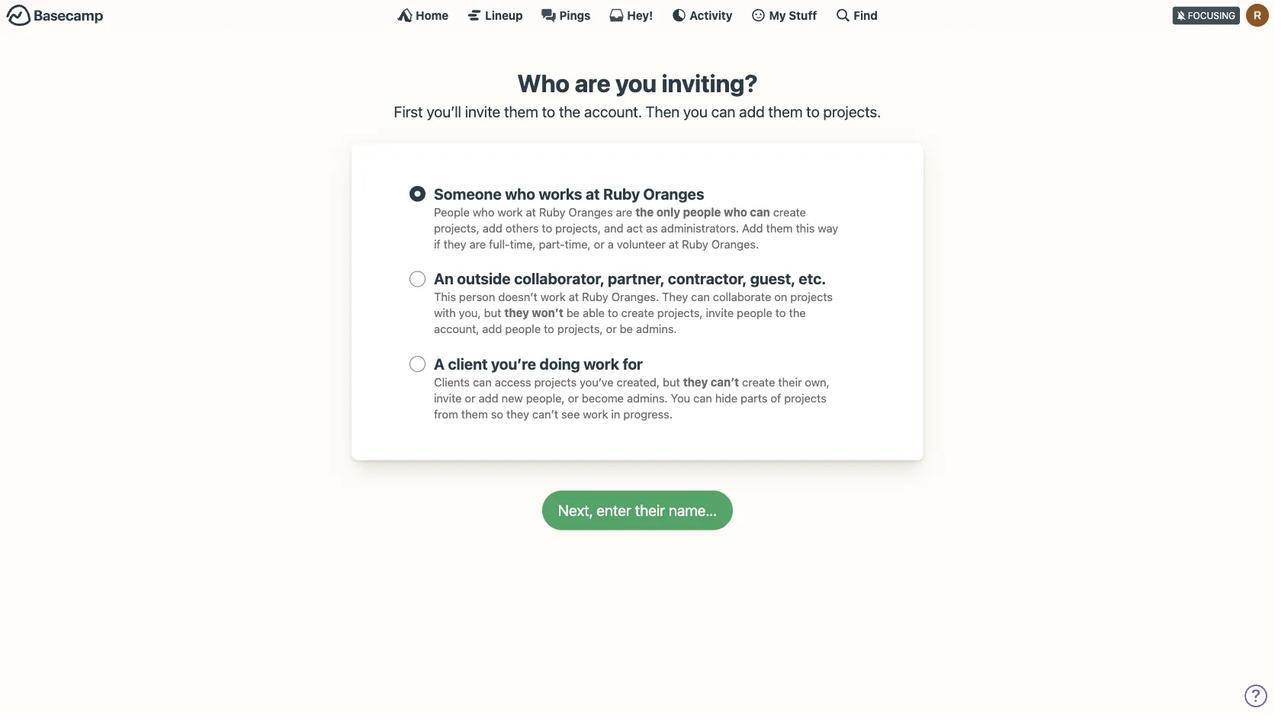 Task type: vqa. For each thing, say whether or not it's contained in the screenshot.
the left Your
no



Task type: locate. For each thing, give the bounding box(es) containing it.
can't up the "hide"
[[711, 376, 740, 389]]

home link
[[398, 8, 449, 23]]

1 vertical spatial oranges.
[[612, 290, 659, 304]]

be left the able at the left top of page
[[567, 306, 580, 320]]

work down "become"
[[583, 408, 609, 421]]

0 vertical spatial but
[[484, 306, 502, 320]]

from
[[434, 408, 459, 421]]

activity
[[690, 8, 733, 22]]

oranges
[[644, 185, 705, 202], [569, 205, 613, 219]]

oranges for works
[[644, 185, 705, 202]]

1 vertical spatial oranges
[[569, 205, 613, 219]]

invite up from
[[434, 392, 462, 405]]

0 vertical spatial you
[[616, 69, 657, 98]]

0 horizontal spatial but
[[484, 306, 502, 320]]

full-
[[489, 237, 510, 251]]

add down inviting? at the right
[[740, 103, 765, 121]]

but inside this person doesn't work at ruby oranges. they can collaborate on projects with you, but
[[484, 306, 502, 320]]

0 horizontal spatial people
[[506, 322, 541, 336]]

oranges up only
[[644, 185, 705, 202]]

create up this
[[774, 205, 807, 219]]

in
[[612, 408, 621, 421]]

next, enter their name… link
[[542, 491, 733, 531]]

work
[[498, 205, 523, 219], [541, 290, 566, 304], [584, 355, 620, 373], [583, 408, 609, 421]]

pings button
[[541, 8, 591, 23]]

add inside create their own, invite or add new people, or become admins. you can hide parts of projects from them so they can't see work in progress.
[[479, 392, 499, 405]]

who
[[518, 69, 570, 98]]

ruby down administrators.
[[682, 237, 709, 251]]

work up 'you've'
[[584, 355, 620, 373]]

1 vertical spatial create
[[622, 306, 655, 320]]

can inside who are you inviting? first you'll invite them to the account. then you can add them to projects.
[[712, 103, 736, 121]]

or left a
[[594, 237, 605, 251]]

hey!
[[628, 8, 653, 22]]

at inside this person doesn't work at ruby oranges. they can collaborate on projects with you, but
[[569, 290, 579, 304]]

2 horizontal spatial the
[[789, 306, 806, 320]]

they inside create their own, invite or add new people, or become admins. you can hide parts of projects from them so they can't see work in progress.
[[507, 408, 530, 421]]

as
[[646, 221, 658, 235]]

pings
[[560, 8, 591, 22]]

0 horizontal spatial are
[[470, 237, 486, 251]]

people
[[683, 205, 721, 219], [737, 306, 773, 320], [506, 322, 541, 336]]

to right the able at the left top of page
[[608, 306, 619, 320]]

2 horizontal spatial invite
[[706, 306, 734, 320]]

time, left a
[[565, 237, 591, 251]]

can right you
[[694, 392, 713, 405]]

to down on
[[776, 306, 786, 320]]

create inside be able to create projects, invite people to the account, add people to projects, or be admins.
[[622, 306, 655, 320]]

can't
[[711, 376, 740, 389], [533, 408, 559, 421]]

projects, down people who work at ruby oranges are the only people who can at the top
[[556, 221, 601, 235]]

people down collaborate
[[737, 306, 773, 320]]

oranges.
[[712, 237, 759, 251], [612, 290, 659, 304]]

or down clients
[[465, 392, 476, 405]]

1 horizontal spatial oranges
[[644, 185, 705, 202]]

can't inside create their own, invite or add new people, or become admins. you can hide parts of projects from them so they can't see work in progress.
[[533, 408, 559, 421]]

on
[[775, 290, 788, 304]]

are inside create projects, add others to projects, and act as administrators. add them this way if they are full-time, part-time, or a volunteer at ruby oranges.
[[470, 237, 486, 251]]

1 horizontal spatial invite
[[465, 103, 501, 121]]

they right if
[[444, 237, 467, 251]]

0 vertical spatial their
[[779, 376, 802, 389]]

to down who
[[542, 103, 556, 121]]

ruby
[[604, 185, 640, 202], [539, 205, 566, 219], [682, 237, 709, 251], [582, 290, 609, 304]]

or down this person doesn't work at ruby oranges. they can collaborate on projects with you, but
[[606, 322, 617, 336]]

they
[[444, 237, 467, 251], [505, 306, 529, 320], [684, 376, 708, 389], [507, 408, 530, 421]]

projects inside this person doesn't work at ruby oranges. they can collaborate on projects with you, but
[[791, 290, 833, 304]]

0 horizontal spatial invite
[[434, 392, 462, 405]]

you're
[[491, 355, 537, 373]]

you
[[616, 69, 657, 98], [684, 103, 708, 121]]

and
[[604, 221, 624, 235]]

them
[[504, 103, 539, 121], [769, 103, 803, 121], [767, 221, 793, 235], [462, 408, 488, 421]]

0 vertical spatial the
[[559, 103, 581, 121]]

can down client in the left of the page
[[473, 376, 492, 389]]

focusing
[[1189, 10, 1236, 21]]

focusing button
[[1173, 0, 1276, 30]]

invite inside create their own, invite or add new people, or become admins. you can hide parts of projects from them so they can't see work in progress.
[[434, 392, 462, 405]]

1 horizontal spatial be
[[620, 322, 633, 336]]

0 horizontal spatial oranges.
[[612, 290, 659, 304]]

who up add
[[724, 205, 748, 219]]

a
[[608, 237, 614, 251]]

create inside create projects, add others to projects, and act as administrators. add them this way if they are full-time, part-time, or a volunteer at ruby oranges.
[[774, 205, 807, 219]]

people down they won't
[[506, 322, 541, 336]]

clients
[[434, 376, 470, 389]]

account.
[[585, 103, 642, 121]]

person
[[459, 290, 495, 304]]

be down this person doesn't work at ruby oranges. they can collaborate on projects with you, but
[[620, 322, 633, 336]]

1 vertical spatial can't
[[533, 408, 559, 421]]

be
[[567, 306, 580, 320], [620, 322, 633, 336]]

to inside create projects, add others to projects, and act as administrators. add them this way if they are full-time, part-time, or a volunteer at ruby oranges.
[[542, 221, 553, 235]]

at down administrators.
[[669, 237, 679, 251]]

oranges. down partner,
[[612, 290, 659, 304]]

1 vertical spatial invite
[[706, 306, 734, 320]]

1 vertical spatial the
[[636, 205, 654, 219]]

them left projects.
[[769, 103, 803, 121]]

the up as on the right top of the page
[[636, 205, 654, 219]]

can up add
[[750, 205, 771, 219]]

can't down people,
[[533, 408, 559, 421]]

are up and
[[616, 205, 633, 219]]

works
[[539, 185, 583, 202]]

create
[[774, 205, 807, 219], [622, 306, 655, 320], [743, 376, 776, 389]]

add up the "full-"
[[483, 221, 503, 235]]

or
[[594, 237, 605, 251], [606, 322, 617, 336], [465, 392, 476, 405], [568, 392, 579, 405]]

1 horizontal spatial oranges.
[[712, 237, 759, 251]]

2 horizontal spatial people
[[737, 306, 773, 320]]

invite right you'll
[[465, 103, 501, 121]]

1 horizontal spatial can't
[[711, 376, 740, 389]]

can down contractor,
[[691, 290, 710, 304]]

to
[[542, 103, 556, 121], [807, 103, 820, 121], [542, 221, 553, 235], [608, 306, 619, 320], [776, 306, 786, 320], [544, 322, 555, 336]]

0 horizontal spatial the
[[559, 103, 581, 121]]

0 horizontal spatial who
[[473, 205, 495, 219]]

create for a client you're doing work for
[[743, 376, 776, 389]]

0 vertical spatial people
[[683, 205, 721, 219]]

0 vertical spatial are
[[575, 69, 611, 98]]

projects down the own,
[[785, 392, 827, 405]]

invite inside who are you inviting? first you'll invite them to the account. then you can add them to projects.
[[465, 103, 501, 121]]

them inside create their own, invite or add new people, or become admins. you can hide parts of projects from them so they can't see work in progress.
[[462, 408, 488, 421]]

who
[[505, 185, 536, 202], [473, 205, 495, 219], [724, 205, 748, 219]]

projects inside create their own, invite or add new people, or become admins. you can hide parts of projects from them so they can't see work in progress.
[[785, 392, 827, 405]]

lineup
[[486, 8, 523, 22]]

the down "etc."
[[789, 306, 806, 320]]

oranges up and
[[569, 205, 613, 219]]

1 vertical spatial their
[[635, 502, 666, 520]]

0 vertical spatial oranges.
[[712, 237, 759, 251]]

0 horizontal spatial time,
[[510, 237, 536, 251]]

time, down "others"
[[510, 237, 536, 251]]

2 vertical spatial are
[[470, 237, 486, 251]]

admins.
[[636, 322, 677, 336], [627, 392, 668, 405]]

projects, down people on the left top of the page
[[434, 221, 480, 235]]

1 horizontal spatial are
[[575, 69, 611, 98]]

1 horizontal spatial their
[[779, 376, 802, 389]]

2 vertical spatial create
[[743, 376, 776, 389]]

0 vertical spatial invite
[[465, 103, 501, 121]]

at
[[586, 185, 600, 202], [526, 205, 536, 219], [669, 237, 679, 251], [569, 290, 579, 304]]

but down 'person' on the left top
[[484, 306, 502, 320]]

hide
[[716, 392, 738, 405]]

the down who
[[559, 103, 581, 121]]

admins. up progress.
[[627, 392, 668, 405]]

add inside who are you inviting? first you'll invite them to the account. then you can add them to projects.
[[740, 103, 765, 121]]

to down won't
[[544, 322, 555, 336]]

who down someone
[[473, 205, 495, 219]]

0 vertical spatial create
[[774, 205, 807, 219]]

1 horizontal spatial who
[[505, 185, 536, 202]]

name…
[[669, 502, 717, 520]]

1 horizontal spatial you
[[684, 103, 708, 121]]

act
[[627, 221, 643, 235]]

work up won't
[[541, 290, 566, 304]]

then
[[646, 103, 680, 121]]

projects down "etc."
[[791, 290, 833, 304]]

next, enter their name…
[[558, 502, 717, 520]]

projects,
[[434, 221, 480, 235], [556, 221, 601, 235], [658, 306, 703, 320], [558, 322, 603, 336]]

add down 'person' on the left top
[[483, 322, 502, 336]]

projects
[[791, 290, 833, 304], [535, 376, 577, 389], [785, 392, 827, 405]]

add
[[743, 221, 764, 235]]

their right enter
[[635, 502, 666, 520]]

to up part-
[[542, 221, 553, 235]]

2 vertical spatial the
[[789, 306, 806, 320]]

you up the account.
[[616, 69, 657, 98]]

2 vertical spatial projects
[[785, 392, 827, 405]]

a client you're doing work for
[[434, 355, 643, 373]]

to left projects.
[[807, 103, 820, 121]]

at down collaborator,
[[569, 290, 579, 304]]

0 horizontal spatial their
[[635, 502, 666, 520]]

access
[[495, 376, 532, 389]]

create down partner,
[[622, 306, 655, 320]]

2 vertical spatial invite
[[434, 392, 462, 405]]

their
[[779, 376, 802, 389], [635, 502, 666, 520]]

create up parts
[[743, 376, 776, 389]]

projects down doing
[[535, 376, 577, 389]]

add
[[740, 103, 765, 121], [483, 221, 503, 235], [483, 322, 502, 336], [479, 392, 499, 405]]

0 horizontal spatial be
[[567, 306, 580, 320]]

created,
[[617, 376, 660, 389]]

the
[[559, 103, 581, 121], [636, 205, 654, 219], [789, 306, 806, 320]]

projects.
[[824, 103, 882, 121]]

invite
[[465, 103, 501, 121], [706, 306, 734, 320], [434, 392, 462, 405]]

create projects, add others to projects, and act as administrators. add them this way if they are full-time, part-time, or a volunteer at ruby oranges.
[[434, 205, 839, 251]]

who up "others"
[[505, 185, 536, 202]]

oranges. down add
[[712, 237, 759, 251]]

0 vertical spatial oranges
[[644, 185, 705, 202]]

invite down collaborate
[[706, 306, 734, 320]]

1 vertical spatial are
[[616, 205, 633, 219]]

1 vertical spatial admins.
[[627, 392, 668, 405]]

can down inviting? at the right
[[712, 103, 736, 121]]

so
[[491, 408, 504, 421]]

create for someone who works at ruby oranges
[[774, 205, 807, 219]]

1 horizontal spatial but
[[663, 376, 681, 389]]

1 horizontal spatial the
[[636, 205, 654, 219]]

but up you
[[663, 376, 681, 389]]

are left the "full-"
[[470, 237, 486, 251]]

you down inviting? at the right
[[684, 103, 708, 121]]

them down who
[[504, 103, 539, 121]]

0 vertical spatial be
[[567, 306, 580, 320]]

them left this
[[767, 221, 793, 235]]

collaborator,
[[514, 270, 605, 288]]

0 vertical spatial admins.
[[636, 322, 677, 336]]

inviting?
[[662, 69, 758, 98]]

their up of at bottom right
[[779, 376, 802, 389]]

ruby up the able at the left top of page
[[582, 290, 609, 304]]

they down "new"
[[507, 408, 530, 421]]

add inside create projects, add others to projects, and act as administrators. add them this way if they are full-time, part-time, or a volunteer at ruby oranges.
[[483, 221, 503, 235]]

my
[[770, 8, 787, 22]]

1 horizontal spatial time,
[[565, 237, 591, 251]]

at inside create projects, add others to projects, and act as administrators. add them this way if they are full-time, part-time, or a volunteer at ruby oranges.
[[669, 237, 679, 251]]

add up so
[[479, 392, 499, 405]]

them left so
[[462, 408, 488, 421]]

create inside create their own, invite or add new people, or become admins. you can hide parts of projects from them so they can't see work in progress.
[[743, 376, 776, 389]]

are up the account.
[[575, 69, 611, 98]]

at up people who work at ruby oranges are the only people who can at the top
[[586, 185, 600, 202]]

0 vertical spatial projects
[[791, 290, 833, 304]]

new
[[502, 392, 523, 405]]

2 horizontal spatial are
[[616, 205, 633, 219]]

admins. down this person doesn't work at ruby oranges. they can collaborate on projects with you, but
[[636, 322, 677, 336]]

become
[[582, 392, 624, 405]]

1 horizontal spatial people
[[683, 205, 721, 219]]

people up administrators.
[[683, 205, 721, 219]]

work inside create their own, invite or add new people, or become admins. you can hide parts of projects from them so they can't see work in progress.
[[583, 408, 609, 421]]

0 horizontal spatial oranges
[[569, 205, 613, 219]]

guest,
[[751, 270, 796, 288]]

0 horizontal spatial can't
[[533, 408, 559, 421]]



Task type: describe. For each thing, give the bounding box(es) containing it.
0 vertical spatial can't
[[711, 376, 740, 389]]

add inside be able to create projects, invite people to the account, add people to projects, or be admins.
[[483, 322, 502, 336]]

you've
[[580, 376, 614, 389]]

if
[[434, 237, 441, 251]]

1 vertical spatial but
[[663, 376, 681, 389]]

the inside be able to create projects, invite people to the account, add people to projects, or be admins.
[[789, 306, 806, 320]]

who for work
[[473, 205, 495, 219]]

able
[[583, 306, 605, 320]]

they
[[663, 290, 688, 304]]

they won't
[[505, 306, 564, 320]]

ruby inside this person doesn't work at ruby oranges. they can collaborate on projects with you, but
[[582, 290, 609, 304]]

administrators.
[[661, 221, 740, 235]]

oranges. inside this person doesn't work at ruby oranges. they can collaborate on projects with you, but
[[612, 290, 659, 304]]

people
[[434, 205, 470, 219]]

ruby image
[[1247, 4, 1270, 27]]

stuff
[[789, 8, 818, 22]]

of
[[771, 392, 782, 405]]

1 vertical spatial projects
[[535, 376, 577, 389]]

for
[[623, 355, 643, 373]]

create their own, invite or add new people, or become admins. you can hide parts of projects from them so they can't see work in progress.
[[434, 376, 830, 421]]

work inside this person doesn't work at ruby oranges. they can collaborate on projects with you, but
[[541, 290, 566, 304]]

admins. inside be able to create projects, invite people to the account, add people to projects, or be admins.
[[636, 322, 677, 336]]

etc.
[[799, 270, 827, 288]]

can inside this person doesn't work at ruby oranges. they can collaborate on projects with you, but
[[691, 290, 710, 304]]

see
[[562, 408, 580, 421]]

outside
[[457, 270, 511, 288]]

their inside next, enter their name… link
[[635, 502, 666, 520]]

ruby up people who work at ruby oranges are the only people who can at the top
[[604, 185, 640, 202]]

they inside create projects, add others to projects, and act as administrators. add them this way if they are full-time, part-time, or a volunteer at ruby oranges.
[[444, 237, 467, 251]]

this
[[434, 290, 456, 304]]

can inside create their own, invite or add new people, or become admins. you can hide parts of projects from them so they can't see work in progress.
[[694, 392, 713, 405]]

ruby inside create projects, add others to projects, and act as administrators. add them this way if they are full-time, part-time, or a volunteer at ruby oranges.
[[682, 237, 709, 251]]

my stuff
[[770, 8, 818, 22]]

client
[[448, 355, 488, 373]]

oranges for work
[[569, 205, 613, 219]]

with
[[434, 306, 456, 320]]

a
[[434, 355, 445, 373]]

people who work at ruby oranges are the only people who can
[[434, 205, 771, 219]]

this person doesn't work at ruby oranges. they can collaborate on projects with you, but
[[434, 290, 833, 320]]

won't
[[532, 306, 564, 320]]

contractor,
[[668, 270, 747, 288]]

or inside create projects, add others to projects, and act as administrators. add them this way if they are full-time, part-time, or a volunteer at ruby oranges.
[[594, 237, 605, 251]]

only
[[657, 205, 681, 219]]

account,
[[434, 322, 480, 336]]

own,
[[805, 376, 830, 389]]

work up "others"
[[498, 205, 523, 219]]

collaborate
[[713, 290, 772, 304]]

first
[[394, 103, 423, 121]]

you'll
[[427, 103, 462, 121]]

1 time, from the left
[[510, 237, 536, 251]]

lineup link
[[467, 8, 523, 23]]

projects, down the able at the left top of page
[[558, 322, 603, 336]]

1 vertical spatial be
[[620, 322, 633, 336]]

who for works
[[505, 185, 536, 202]]

1 vertical spatial people
[[737, 306, 773, 320]]

the inside who are you inviting? first you'll invite them to the account. then you can add them to projects.
[[559, 103, 581, 121]]

enter
[[597, 502, 632, 520]]

find
[[854, 8, 878, 22]]

2 time, from the left
[[565, 237, 591, 251]]

at up "others"
[[526, 205, 536, 219]]

doing
[[540, 355, 581, 373]]

who are you inviting? first you'll invite them to the account. then you can add them to projects.
[[394, 69, 882, 121]]

parts
[[741, 392, 768, 405]]

my stuff button
[[751, 8, 818, 23]]

2 vertical spatial people
[[506, 322, 541, 336]]

an
[[434, 270, 454, 288]]

you,
[[459, 306, 481, 320]]

this
[[796, 221, 815, 235]]

oranges. inside create projects, add others to projects, and act as administrators. add them this way if they are full-time, part-time, or a volunteer at ruby oranges.
[[712, 237, 759, 251]]

doesn't
[[499, 290, 538, 304]]

admins. inside create their own, invite or add new people, or become admins. you can hide parts of projects from them so they can't see work in progress.
[[627, 392, 668, 405]]

they down the doesn't
[[505, 306, 529, 320]]

main element
[[0, 0, 1276, 30]]

or inside be able to create projects, invite people to the account, add people to projects, or be admins.
[[606, 322, 617, 336]]

0 horizontal spatial you
[[616, 69, 657, 98]]

they up you
[[684, 376, 708, 389]]

switch accounts image
[[6, 4, 104, 27]]

clients can access projects you've created, but they can't
[[434, 376, 740, 389]]

way
[[818, 221, 839, 235]]

invite inside be able to create projects, invite people to the account, add people to projects, or be admins.
[[706, 306, 734, 320]]

part-
[[539, 237, 565, 251]]

partner,
[[608, 270, 665, 288]]

them inside create projects, add others to projects, and act as administrators. add them this way if they are full-time, part-time, or a volunteer at ruby oranges.
[[767, 221, 793, 235]]

ruby down works
[[539, 205, 566, 219]]

people,
[[526, 392, 565, 405]]

find button
[[836, 8, 878, 23]]

someone who works at ruby oranges
[[434, 185, 705, 202]]

progress.
[[624, 408, 673, 421]]

volunteer
[[617, 237, 666, 251]]

their inside create their own, invite or add new people, or become admins. you can hide parts of projects from them so they can't see work in progress.
[[779, 376, 802, 389]]

be able to create projects, invite people to the account, add people to projects, or be admins.
[[434, 306, 806, 336]]

or up see
[[568, 392, 579, 405]]

activity link
[[672, 8, 733, 23]]

someone
[[434, 185, 502, 202]]

are inside who are you inviting? first you'll invite them to the account. then you can add them to projects.
[[575, 69, 611, 98]]

2 horizontal spatial who
[[724, 205, 748, 219]]

you
[[671, 392, 691, 405]]

home
[[416, 8, 449, 22]]

others
[[506, 221, 539, 235]]

an outside collaborator, partner, contractor, guest, etc.
[[434, 270, 827, 288]]

1 vertical spatial you
[[684, 103, 708, 121]]

projects, down they
[[658, 306, 703, 320]]

next,
[[558, 502, 593, 520]]

hey! button
[[609, 8, 653, 23]]



